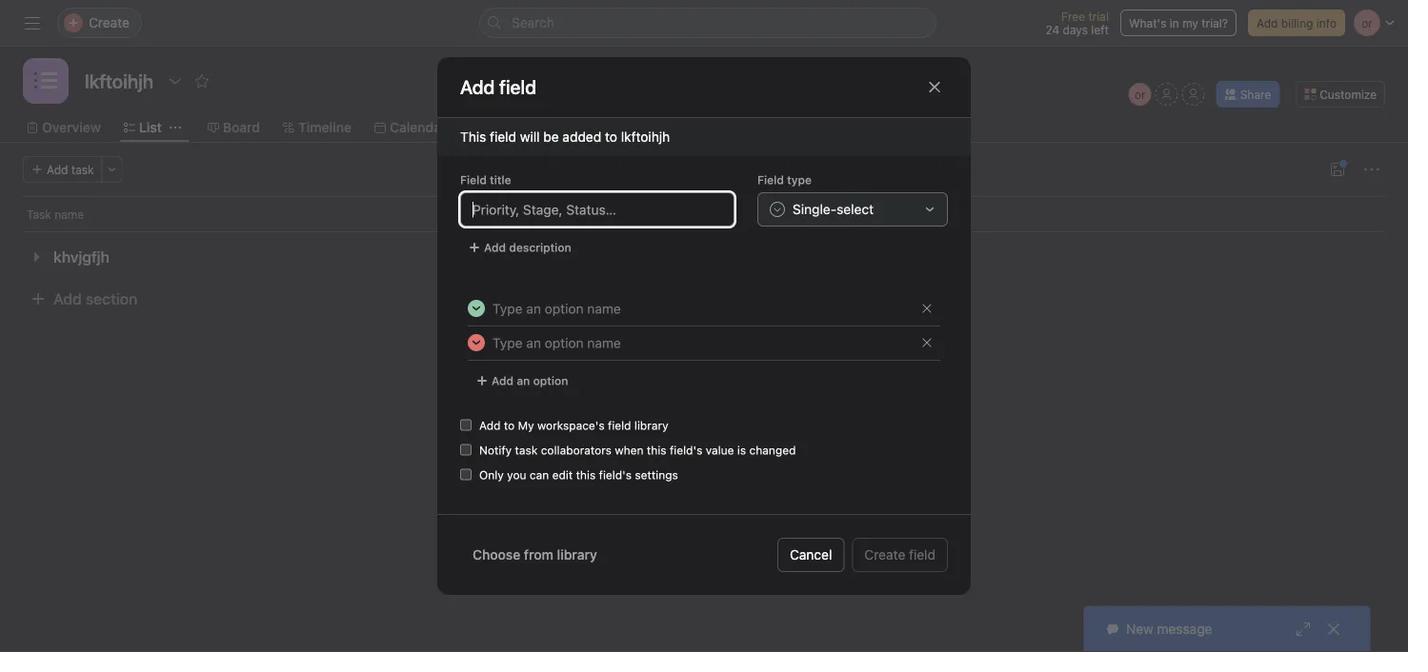 Task type: locate. For each thing, give the bounding box(es) containing it.
0 horizontal spatial field
[[490, 129, 517, 145]]

what's
[[1130, 16, 1167, 30]]

add for add billing info
[[1257, 16, 1279, 30]]

library inside 'button'
[[557, 548, 598, 563]]

field type
[[758, 174, 812, 187]]

workflow link
[[469, 117, 544, 138]]

1 horizontal spatial field
[[758, 174, 784, 187]]

timeline link
[[283, 117, 352, 138]]

task inside add field dialog
[[515, 444, 538, 458]]

task inside button
[[71, 163, 94, 176]]

days
[[1063, 23, 1089, 36]]

type
[[788, 174, 812, 187]]

add for add an option
[[492, 375, 514, 388]]

task for notify
[[515, 444, 538, 458]]

field title
[[460, 174, 512, 187]]

1 horizontal spatial this
[[647, 444, 667, 458]]

1 type an option name field from the top
[[485, 293, 914, 325]]

2 horizontal spatial field
[[910, 548, 936, 563]]

this
[[647, 444, 667, 458], [576, 469, 596, 482]]

2 field from the left
[[758, 174, 784, 187]]

field's left value
[[670, 444, 703, 458]]

add right "add to my workspace's field library" checkbox
[[479, 420, 501, 433]]

overview link
[[27, 117, 101, 138]]

1 horizontal spatial to
[[605, 129, 618, 145]]

remove option image
[[922, 303, 933, 315], [922, 338, 933, 349]]

0 vertical spatial task
[[71, 163, 94, 176]]

add description button
[[460, 235, 580, 261]]

workflow
[[485, 120, 544, 135]]

library right from on the bottom of the page
[[557, 548, 598, 563]]

0 horizontal spatial to
[[504, 420, 515, 433]]

library up 'notify task collaborators when this field's value is changed'
[[635, 420, 669, 433]]

row down messages link at top
[[0, 196, 1409, 232]]

0 vertical spatial remove option image
[[922, 303, 933, 315]]

date
[[757, 208, 781, 221]]

add inside "button"
[[492, 375, 514, 388]]

add left the section
[[53, 290, 82, 308]]

task
[[71, 163, 94, 176], [515, 444, 538, 458]]

1 horizontal spatial field
[[608, 420, 632, 433]]

will
[[520, 129, 540, 145]]

choose
[[473, 548, 521, 563]]

row containing task name
[[0, 196, 1409, 232]]

name
[[54, 208, 84, 221]]

dashboard
[[582, 120, 651, 135]]

task down my
[[515, 444, 538, 458]]

add left the an
[[492, 375, 514, 388]]

task for add
[[71, 163, 94, 176]]

24
[[1046, 23, 1060, 36]]

or button
[[1129, 83, 1152, 106]]

notify task collaborators when this field's value is changed
[[479, 444, 796, 458]]

0 horizontal spatial library
[[557, 548, 598, 563]]

this right edit
[[576, 469, 596, 482]]

my
[[1183, 16, 1199, 30]]

messages link
[[674, 117, 752, 138]]

add billing info button
[[1249, 10, 1346, 36]]

1 vertical spatial this
[[576, 469, 596, 482]]

0 vertical spatial type an option name field
[[485, 293, 914, 325]]

dashboard link
[[567, 117, 651, 138]]

task down 'overview'
[[71, 163, 94, 176]]

field right create
[[910, 548, 936, 563]]

description
[[509, 241, 572, 255]]

my
[[518, 420, 534, 433]]

field up when
[[608, 420, 632, 433]]

1 field from the left
[[460, 174, 487, 187]]

field left the will
[[490, 129, 517, 145]]

2 type an option name field from the top
[[485, 327, 914, 359]]

trial?
[[1202, 16, 1229, 30]]

settings
[[635, 469, 679, 482]]

lkftoihjh
[[621, 129, 670, 145]]

overview
[[42, 120, 101, 135]]

field's
[[670, 444, 703, 458], [599, 469, 632, 482]]

calendar
[[390, 120, 447, 135]]

field
[[490, 129, 517, 145], [608, 420, 632, 433], [910, 548, 936, 563]]

1 vertical spatial task
[[515, 444, 538, 458]]

add down overview link
[[47, 163, 68, 176]]

field inside "button"
[[910, 548, 936, 563]]

0 vertical spatial field
[[490, 129, 517, 145]]

row
[[0, 196, 1409, 232], [23, 231, 1386, 233]]

0 vertical spatial library
[[635, 420, 669, 433]]

this
[[460, 129, 486, 145]]

0 horizontal spatial this
[[576, 469, 596, 482]]

single-
[[793, 202, 837, 217]]

1 vertical spatial field
[[608, 420, 632, 433]]

to right added
[[605, 129, 618, 145]]

type an option name field for 2nd remove option icon
[[485, 327, 914, 359]]

None text field
[[80, 64, 158, 98]]

expand task list for this section image
[[29, 250, 44, 265]]

add for add section
[[53, 290, 82, 308]]

share button
[[1217, 81, 1280, 108]]

only
[[479, 469, 504, 482]]

field for field title
[[460, 174, 487, 187]]

1 vertical spatial remove option image
[[922, 338, 933, 349]]

1 horizontal spatial library
[[635, 420, 669, 433]]

add left billing
[[1257, 16, 1279, 30]]

add left description
[[484, 241, 506, 255]]

add
[[1257, 16, 1279, 30], [47, 163, 68, 176], [484, 241, 506, 255], [53, 290, 82, 308], [492, 375, 514, 388], [479, 420, 501, 433]]

1 horizontal spatial task
[[515, 444, 538, 458]]

0 horizontal spatial field
[[460, 174, 487, 187]]

what's in my trial? button
[[1121, 10, 1237, 36]]

close image
[[1327, 622, 1342, 638]]

Add to My workspace's field library checkbox
[[460, 420, 472, 431]]

library
[[635, 420, 669, 433], [557, 548, 598, 563]]

1 vertical spatial to
[[504, 420, 515, 433]]

field left 'title'
[[460, 174, 487, 187]]

search list box
[[479, 8, 937, 38]]

0 vertical spatial field's
[[670, 444, 703, 458]]

add section button
[[23, 282, 145, 316]]

list link
[[124, 117, 162, 138]]

field's down when
[[599, 469, 632, 482]]

task
[[27, 208, 51, 221]]

1 vertical spatial field's
[[599, 469, 632, 482]]

field's for settings
[[599, 469, 632, 482]]

0 vertical spatial this
[[647, 444, 667, 458]]

0 horizontal spatial field's
[[599, 469, 632, 482]]

field
[[460, 174, 487, 187], [758, 174, 784, 187]]

add for add task
[[47, 163, 68, 176]]

free trial 24 days left
[[1046, 10, 1110, 36]]

section
[[86, 290, 138, 308]]

value
[[706, 444, 735, 458]]

this up 'settings'
[[647, 444, 667, 458]]

to left my
[[504, 420, 515, 433]]

add inside button
[[53, 290, 82, 308]]

is
[[738, 444, 747, 458]]

add description
[[484, 241, 572, 255]]

info
[[1317, 16, 1337, 30]]

add task
[[47, 163, 94, 176]]

timeline
[[298, 120, 352, 135]]

menu item
[[0, 0, 1409, 15]]

1 vertical spatial type an option name field
[[485, 327, 914, 359]]

Notify task collaborators when this field's value is changed checkbox
[[460, 445, 472, 456]]

2 vertical spatial field
[[910, 548, 936, 563]]

Type an option name field
[[485, 293, 914, 325], [485, 327, 914, 359]]

board link
[[208, 117, 260, 138]]

field left type
[[758, 174, 784, 187]]

1 vertical spatial library
[[557, 548, 598, 563]]

select
[[837, 202, 874, 217]]

row down due
[[23, 231, 1386, 233]]

add to my workspace's field library
[[479, 420, 669, 433]]

1 horizontal spatial field's
[[670, 444, 703, 458]]

choose from library
[[473, 548, 598, 563]]

or
[[1135, 88, 1146, 101]]

added
[[563, 129, 602, 145]]

0 horizontal spatial task
[[71, 163, 94, 176]]



Task type: describe. For each thing, give the bounding box(es) containing it.
free
[[1062, 10, 1086, 23]]

create field
[[865, 548, 936, 563]]

add field
[[460, 76, 537, 98]]

option
[[533, 375, 569, 388]]

you
[[507, 469, 527, 482]]

1 remove option image from the top
[[922, 303, 933, 315]]

khvjgfjh button
[[53, 240, 110, 275]]

field's for value
[[670, 444, 703, 458]]

Priority, Stage, Status… text field
[[460, 193, 735, 227]]

this for edit
[[576, 469, 596, 482]]

billing
[[1282, 16, 1314, 30]]

type an option name field for second remove option icon from the bottom
[[485, 293, 914, 325]]

create
[[865, 548, 906, 563]]

be
[[544, 129, 559, 145]]

due
[[732, 208, 754, 221]]

files link
[[775, 117, 820, 138]]

collaborators
[[541, 444, 612, 458]]

trial
[[1089, 10, 1110, 23]]

single-select button
[[758, 193, 949, 227]]

add task button
[[23, 156, 103, 183]]

workspace's
[[538, 420, 605, 433]]

add to starred image
[[195, 73, 210, 89]]

title
[[490, 174, 512, 187]]

add an option button
[[468, 368, 577, 395]]

search button
[[479, 8, 937, 38]]

expand new message image
[[1296, 622, 1312, 638]]

board
[[223, 120, 260, 135]]

add for add to my workspace's field library
[[479, 420, 501, 433]]

share
[[1241, 88, 1272, 101]]

field for this
[[490, 129, 517, 145]]

calendar link
[[375, 117, 447, 138]]

field for create
[[910, 548, 936, 563]]

field for field type
[[758, 174, 784, 187]]

left
[[1092, 23, 1110, 36]]

task name
[[27, 208, 84, 221]]

when
[[615, 444, 644, 458]]

only you can edit this field's settings
[[479, 469, 679, 482]]

list
[[139, 120, 162, 135]]

this field will be added to lkftoihjh
[[460, 129, 670, 145]]

due date
[[732, 208, 781, 221]]

search
[[512, 15, 555, 31]]

2 remove option image from the top
[[922, 338, 933, 349]]

cancel
[[790, 548, 833, 563]]

add for add description
[[484, 241, 506, 255]]

khvjgfjh
[[53, 248, 110, 266]]

create field button
[[853, 539, 949, 573]]

from
[[524, 548, 554, 563]]

single-select
[[793, 202, 874, 217]]

edit
[[553, 469, 573, 482]]

files
[[791, 120, 820, 135]]

add section
[[53, 290, 138, 308]]

this for when
[[647, 444, 667, 458]]

close this dialog image
[[928, 80, 943, 95]]

notify
[[479, 444, 512, 458]]

in
[[1170, 16, 1180, 30]]

list image
[[34, 70, 57, 92]]

changed
[[750, 444, 796, 458]]

an
[[517, 375, 530, 388]]

0 vertical spatial to
[[605, 129, 618, 145]]

messages
[[689, 120, 752, 135]]

choose from library button
[[460, 539, 610, 573]]

cancel button
[[778, 539, 845, 573]]

add an option
[[492, 375, 569, 388]]

add billing info
[[1257, 16, 1337, 30]]

can
[[530, 469, 549, 482]]

new message
[[1127, 622, 1213, 638]]

add field dialog
[[438, 57, 971, 596]]

what's in my trial?
[[1130, 16, 1229, 30]]

Only you can edit this field's settings checkbox
[[460, 470, 472, 481]]



Task type: vqa. For each thing, say whether or not it's contained in the screenshot.
2nd Task name text box from the bottom
no



